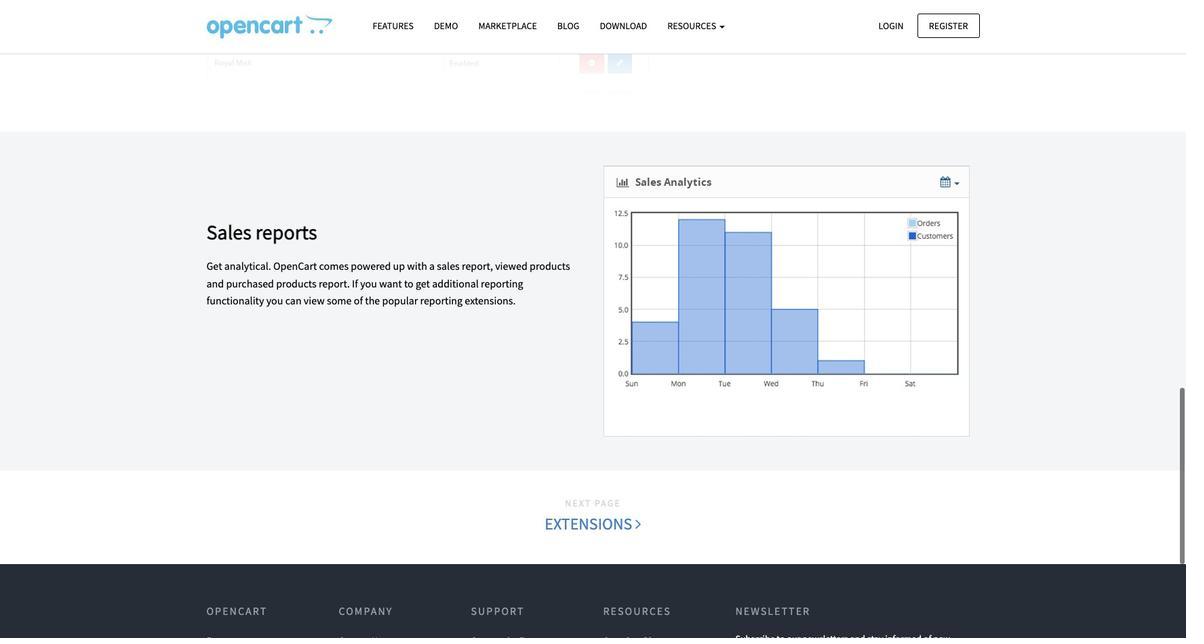 Task type: vqa. For each thing, say whether or not it's contained in the screenshot.
Simplified Guide: Selecting a Merchant Service Provider for Your Business "image"
no



Task type: locate. For each thing, give the bounding box(es) containing it.
products right "viewed"
[[530, 259, 570, 273]]

demo link
[[424, 14, 468, 38]]

products
[[530, 259, 570, 273], [276, 276, 317, 290]]

with
[[407, 259, 427, 273]]

1 horizontal spatial reporting
[[481, 276, 523, 290]]

reporting
[[481, 276, 523, 290], [420, 294, 463, 307]]

1 vertical spatial opencart
[[207, 604, 267, 618]]

blog
[[557, 20, 580, 32]]

1 horizontal spatial products
[[530, 259, 570, 273]]

company
[[339, 604, 393, 618]]

functionality
[[207, 294, 264, 307]]

next
[[565, 497, 592, 509]]

download
[[600, 20, 647, 32]]

register
[[929, 19, 968, 32]]

a
[[429, 259, 435, 273]]

report.
[[319, 276, 350, 290]]

marketplace link
[[468, 14, 547, 38]]

additional
[[432, 276, 479, 290]]

you
[[360, 276, 377, 290], [266, 294, 283, 307]]

you right if
[[360, 276, 377, 290]]

1 horizontal spatial opencart
[[273, 259, 317, 273]]

products up can
[[276, 276, 317, 290]]

0 horizontal spatial opencart
[[207, 604, 267, 618]]

get
[[207, 259, 222, 273]]

resources
[[668, 20, 718, 32], [603, 604, 671, 618]]

if
[[352, 276, 358, 290]]

analytical.
[[224, 259, 271, 273]]

view
[[304, 294, 325, 307]]

you left can
[[266, 294, 283, 307]]

login link
[[867, 13, 915, 38]]

download link
[[590, 14, 657, 38]]

shipping methods image
[[207, 0, 649, 98]]

next page
[[565, 497, 621, 509]]

extensions link
[[544, 511, 642, 537]]

reporting down "viewed"
[[481, 276, 523, 290]]

0 vertical spatial you
[[360, 276, 377, 290]]

purchased
[[226, 276, 274, 290]]

1 vertical spatial reporting
[[420, 294, 463, 307]]

reporting down additional
[[420, 294, 463, 307]]

page
[[595, 497, 621, 509]]

report,
[[462, 259, 493, 273]]

0 vertical spatial opencart
[[273, 259, 317, 273]]

sales
[[437, 259, 460, 273]]

1 vertical spatial you
[[266, 294, 283, 307]]

support
[[471, 604, 525, 618]]

can
[[285, 294, 302, 307]]

of
[[354, 294, 363, 307]]

1 horizontal spatial you
[[360, 276, 377, 290]]

opencart inside get analytical. opencart comes powered up with a sales report, viewed products and purchased products report. if you want to get additional reporting functionality you can view some of the popular reporting extensions.
[[273, 259, 317, 273]]

and
[[207, 276, 224, 290]]

opencart
[[273, 259, 317, 273], [207, 604, 267, 618]]

want
[[379, 276, 402, 290]]

0 horizontal spatial products
[[276, 276, 317, 290]]

powered
[[351, 259, 391, 273]]

register link
[[918, 13, 980, 38]]

extensions.
[[465, 294, 516, 307]]



Task type: describe. For each thing, give the bounding box(es) containing it.
demo
[[434, 20, 458, 32]]

extensions
[[545, 513, 636, 534]]

marketplace
[[478, 20, 537, 32]]

0 vertical spatial products
[[530, 259, 570, 273]]

0 horizontal spatial you
[[266, 294, 283, 307]]

features
[[373, 20, 414, 32]]

the
[[365, 294, 380, 307]]

0 horizontal spatial reporting
[[420, 294, 463, 307]]

get
[[416, 276, 430, 290]]

1 vertical spatial resources
[[603, 604, 671, 618]]

angle right image
[[636, 515, 641, 532]]

up
[[393, 259, 405, 273]]

features link
[[363, 14, 424, 38]]

sales reports
[[207, 219, 317, 245]]

sales
[[207, 219, 251, 245]]

blog link
[[547, 14, 590, 38]]

sales reports image
[[603, 165, 970, 437]]

to
[[404, 276, 414, 290]]

some
[[327, 294, 352, 307]]

1 vertical spatial products
[[276, 276, 317, 290]]

login
[[879, 19, 904, 32]]

opencart - features image
[[207, 14, 332, 39]]

reports
[[256, 219, 317, 245]]

0 vertical spatial resources
[[668, 20, 718, 32]]

viewed
[[495, 259, 528, 273]]

newsletter
[[736, 604, 811, 618]]

get analytical. opencart comes powered up with a sales report, viewed products and purchased products report. if you want to get additional reporting functionality you can view some of the popular reporting extensions.
[[207, 259, 570, 307]]

popular
[[382, 294, 418, 307]]

0 vertical spatial reporting
[[481, 276, 523, 290]]

comes
[[319, 259, 349, 273]]

resources link
[[657, 14, 735, 38]]



